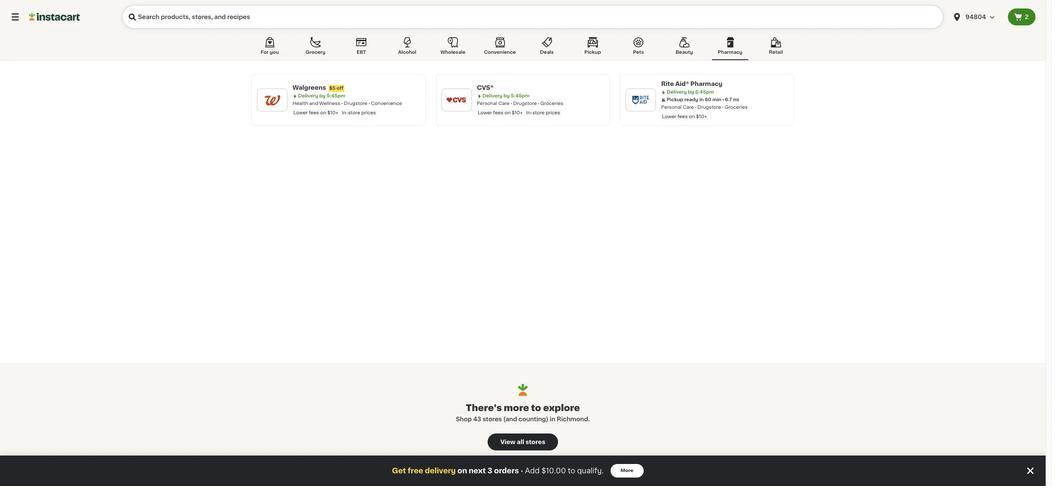 Task type: vqa. For each thing, say whether or not it's contained in the screenshot.
the Aid®
yes



Task type: locate. For each thing, give the bounding box(es) containing it.
richmond.
[[557, 417, 590, 423]]

1 lower fees on $10+ in-store prices from the left
[[293, 111, 376, 115]]

2 horizontal spatial drugstore
[[698, 105, 721, 110]]

delivery by 5:45pm for rite aid® pharmacy
[[667, 90, 714, 95]]

0 vertical spatial to
[[531, 404, 541, 413]]

next
[[469, 468, 486, 475]]

and
[[309, 101, 318, 106]]

2 horizontal spatial 5:45pm
[[695, 90, 714, 95]]

by for cvs®
[[504, 94, 510, 98]]

0 horizontal spatial in
[[550, 417, 555, 423]]

view
[[500, 440, 516, 446]]

1 store from the left
[[348, 111, 360, 115]]

2 horizontal spatial by
[[688, 90, 694, 95]]

lower down health
[[293, 111, 308, 115]]

lower fees on $10+ in-store prices
[[293, 111, 376, 115], [478, 111, 560, 115]]

1 horizontal spatial delivery by 5:45pm
[[483, 94, 530, 98]]

lower fees on $10+
[[662, 115, 707, 119]]

1 horizontal spatial care
[[683, 105, 694, 110]]

0 horizontal spatial prices
[[361, 111, 376, 115]]

pickup button
[[575, 36, 611, 60]]

personal up 'lower fees on $10+'
[[661, 105, 682, 110]]

deals button
[[529, 36, 565, 60]]

6.7 mi
[[725, 98, 739, 102]]

rite aid® pharmacy
[[661, 81, 723, 87]]

pharmacy
[[718, 50, 743, 55], [691, 81, 723, 87]]

personal care drugstore groceries down 60
[[661, 105, 748, 110]]

0 horizontal spatial delivery
[[298, 94, 318, 98]]

fees down 'and'
[[309, 111, 319, 115]]

delivery for cvs®
[[483, 94, 503, 98]]

$10+
[[327, 111, 338, 115], [512, 111, 523, 115], [696, 115, 707, 119]]

prices for drugstore
[[361, 111, 376, 115]]

groceries
[[540, 101, 563, 106], [725, 105, 748, 110]]

1 horizontal spatial delivery
[[483, 94, 503, 98]]

0 horizontal spatial lower fees on $10+ in-store prices
[[293, 111, 376, 115]]

2 in- from the left
[[526, 111, 533, 115]]

for you
[[261, 50, 279, 55]]

0 horizontal spatial store
[[348, 111, 360, 115]]

all
[[517, 440, 524, 446]]

ebt
[[357, 50, 366, 55]]

94804 button
[[952, 5, 1003, 29]]

pickup inside pickup button
[[585, 50, 601, 55]]

fees down cvs®
[[493, 111, 504, 115]]

1 horizontal spatial pickup
[[667, 98, 683, 102]]

1 horizontal spatial in-
[[526, 111, 533, 115]]

by
[[688, 90, 694, 95], [319, 94, 326, 98], [504, 94, 510, 98]]

for you button
[[252, 36, 288, 60]]

view all stores link
[[488, 434, 558, 451]]

0 vertical spatial convenience
[[484, 50, 516, 55]]

pets
[[633, 50, 644, 55]]

lower down pickup ready in 60 min
[[662, 115, 676, 119]]

alcohol
[[398, 50, 416, 55]]

delivery for rite aid® pharmacy
[[667, 90, 687, 95]]

in-
[[342, 111, 348, 115], [526, 111, 533, 115]]

2 lower fees on $10+ in-store prices from the left
[[478, 111, 560, 115]]

prices for groceries
[[546, 111, 560, 115]]

personal
[[477, 101, 497, 106], [661, 105, 682, 110]]

43
[[473, 417, 481, 423]]

2 horizontal spatial delivery by 5:45pm
[[667, 90, 714, 95]]

walgreens
[[293, 85, 326, 91]]

94804
[[966, 14, 986, 20]]

1 vertical spatial convenience
[[371, 101, 402, 106]]

0 horizontal spatial convenience
[[371, 101, 402, 106]]

more
[[621, 469, 634, 474]]

drugstore
[[344, 101, 367, 106], [513, 101, 537, 106], [698, 105, 721, 110]]

1 in- from the left
[[342, 111, 348, 115]]

care
[[499, 101, 510, 106], [683, 105, 694, 110]]

lower down cvs®
[[478, 111, 492, 115]]

2 store from the left
[[533, 111, 545, 115]]

treatment tracker modal dialog
[[0, 456, 1046, 487]]

1 vertical spatial pickup
[[667, 98, 683, 102]]

delivery by 5:45pm
[[667, 90, 714, 95], [298, 94, 345, 98], [483, 94, 530, 98]]

fees for and
[[309, 111, 319, 115]]

beauty
[[676, 50, 693, 55]]

wholesale
[[441, 50, 466, 55]]

pickup
[[585, 50, 601, 55], [667, 98, 683, 102]]

94804 button
[[947, 5, 1008, 29]]

3
[[488, 468, 492, 475]]

add
[[525, 468, 540, 475]]

5:45pm for cvs®
[[511, 94, 530, 98]]

stores inside there's more to explore shop 43 stores (and counting) in richmond.
[[483, 417, 502, 423]]

pharmacy inside 'pharmacy' button
[[718, 50, 743, 55]]

stores
[[483, 417, 502, 423], [526, 440, 545, 446]]

delivery
[[425, 468, 456, 475]]

to up counting)
[[531, 404, 541, 413]]

in left 60
[[699, 98, 704, 102]]

0 horizontal spatial stores
[[483, 417, 502, 423]]

store for groceries
[[533, 111, 545, 115]]

convenience
[[484, 50, 516, 55], [371, 101, 402, 106]]

counting)
[[519, 417, 548, 423]]

qualify.
[[577, 468, 604, 475]]

0 horizontal spatial care
[[499, 101, 510, 106]]

to right $10.00
[[568, 468, 575, 475]]

delivery by 5:45pm down cvs®
[[483, 94, 530, 98]]

5:45pm
[[695, 90, 714, 95], [327, 94, 345, 98], [511, 94, 530, 98]]

1 vertical spatial to
[[568, 468, 575, 475]]

pets button
[[620, 36, 657, 60]]

in- for wellness
[[342, 111, 348, 115]]

stores right all
[[526, 440, 545, 446]]

1 horizontal spatial fees
[[493, 111, 504, 115]]

lower fees on $10+ in-store prices down wellness
[[293, 111, 376, 115]]

grocery
[[306, 50, 325, 55]]

5:45pm for rite aid® pharmacy
[[695, 90, 714, 95]]

1 horizontal spatial to
[[568, 468, 575, 475]]

lower for health
[[293, 111, 308, 115]]

2 button
[[1008, 8, 1036, 25]]

None search field
[[122, 5, 944, 29]]

1 horizontal spatial convenience
[[484, 50, 516, 55]]

0 horizontal spatial groceries
[[540, 101, 563, 106]]

on
[[320, 111, 326, 115], [505, 111, 511, 115], [689, 115, 695, 119], [458, 468, 467, 475]]

1 horizontal spatial $10+
[[512, 111, 523, 115]]

personal down cvs®
[[477, 101, 497, 106]]

delivery down cvs®
[[483, 94, 503, 98]]

1 horizontal spatial 5:45pm
[[511, 94, 530, 98]]

by for rite aid® pharmacy
[[688, 90, 694, 95]]

1 horizontal spatial drugstore
[[513, 101, 537, 106]]

fees
[[309, 111, 319, 115], [493, 111, 504, 115], [678, 115, 688, 119]]

0 horizontal spatial lower
[[293, 111, 308, 115]]

1 vertical spatial pharmacy
[[691, 81, 723, 87]]

store
[[348, 111, 360, 115], [533, 111, 545, 115]]

0 horizontal spatial pickup
[[585, 50, 601, 55]]

0 horizontal spatial 5:45pm
[[327, 94, 345, 98]]

fees down ready
[[678, 115, 688, 119]]

1 horizontal spatial stores
[[526, 440, 545, 446]]

1 horizontal spatial by
[[504, 94, 510, 98]]

delivery down walgreens
[[298, 94, 318, 98]]

1 horizontal spatial prices
[[546, 111, 560, 115]]

personal care drugstore groceries
[[477, 101, 563, 106], [661, 105, 748, 110]]

$5
[[329, 86, 336, 91]]

delivery
[[667, 90, 687, 95], [298, 94, 318, 98], [483, 94, 503, 98]]

(and
[[503, 417, 517, 423]]

to inside get free delivery on next 3 orders • add $10.00 to qualify.
[[568, 468, 575, 475]]

personal care drugstore groceries down cvs®
[[477, 101, 563, 106]]

lower fees on $10+ in-store prices down cvs®
[[478, 111, 560, 115]]

1 prices from the left
[[361, 111, 376, 115]]

0 vertical spatial pharmacy
[[718, 50, 743, 55]]

0 vertical spatial pickup
[[585, 50, 601, 55]]

lower
[[293, 111, 308, 115], [478, 111, 492, 115], [662, 115, 676, 119]]

0 horizontal spatial $10+
[[327, 111, 338, 115]]

in
[[699, 98, 704, 102], [550, 417, 555, 423]]

get
[[392, 468, 406, 475]]

1 vertical spatial stores
[[526, 440, 545, 446]]

2 prices from the left
[[546, 111, 560, 115]]

there's
[[466, 404, 502, 413]]

0 vertical spatial stores
[[483, 417, 502, 423]]

off
[[337, 86, 344, 91]]

prices
[[361, 111, 376, 115], [546, 111, 560, 115]]

1 horizontal spatial personal care drugstore groceries
[[661, 105, 748, 110]]

1 horizontal spatial lower
[[478, 111, 492, 115]]

1 horizontal spatial store
[[533, 111, 545, 115]]

2 horizontal spatial $10+
[[696, 115, 707, 119]]

in down 'explore' at the right of page
[[550, 417, 555, 423]]

convenience button
[[481, 36, 519, 60]]

1 horizontal spatial personal
[[661, 105, 682, 110]]

stores down there's
[[483, 417, 502, 423]]

2 horizontal spatial delivery
[[667, 90, 687, 95]]

in inside there's more to explore shop 43 stores (and counting) in richmond.
[[550, 417, 555, 423]]

0 horizontal spatial personal care drugstore groceries
[[477, 101, 563, 106]]

1 horizontal spatial lower fees on $10+ in-store prices
[[478, 111, 560, 115]]

0 horizontal spatial to
[[531, 404, 541, 413]]

delivery down aid®
[[667, 90, 687, 95]]

1 vertical spatial in
[[550, 417, 555, 423]]

2 horizontal spatial fees
[[678, 115, 688, 119]]

0 horizontal spatial in-
[[342, 111, 348, 115]]

to
[[531, 404, 541, 413], [568, 468, 575, 475]]

0 horizontal spatial fees
[[309, 111, 319, 115]]

delivery by 5:45pm up ready
[[667, 90, 714, 95]]

1 horizontal spatial in
[[699, 98, 704, 102]]

delivery by 5:45pm down walgreens $5 off
[[298, 94, 345, 98]]

walgreens $5 off
[[293, 85, 344, 91]]



Task type: describe. For each thing, give the bounding box(es) containing it.
•
[[521, 468, 523, 475]]

you
[[270, 50, 279, 55]]

1 horizontal spatial groceries
[[725, 105, 748, 110]]

health
[[293, 101, 308, 106]]

0 horizontal spatial by
[[319, 94, 326, 98]]

free
[[408, 468, 423, 475]]

min
[[713, 98, 722, 102]]

delivery by 5:45pm for cvs®
[[483, 94, 530, 98]]

6.7
[[725, 98, 732, 102]]

mi
[[733, 98, 739, 102]]

grocery button
[[297, 36, 334, 60]]

ebt button
[[343, 36, 380, 60]]

get free delivery on next 3 orders • add $10.00 to qualify.
[[392, 468, 604, 475]]

$10+ for drugstore
[[512, 111, 523, 115]]

store for drugstore
[[348, 111, 360, 115]]

0 horizontal spatial drugstore
[[344, 101, 367, 106]]

health and wellness drugstore convenience
[[293, 101, 402, 106]]

pharmacy button
[[712, 36, 749, 60]]

ready
[[685, 98, 698, 102]]

instacart image
[[29, 12, 80, 22]]

0 vertical spatial in
[[699, 98, 704, 102]]

pickup ready in 60 min
[[667, 98, 722, 102]]

in- for drugstore
[[526, 111, 533, 115]]

aid®
[[675, 81, 689, 87]]

cvs® logo image
[[446, 89, 468, 111]]

convenience inside convenience button
[[484, 50, 516, 55]]

beauty button
[[666, 36, 703, 60]]

pickup for pickup
[[585, 50, 601, 55]]

walgreens logo image
[[261, 89, 283, 111]]

lower fees on $10+ in-store prices for drugstore
[[478, 111, 560, 115]]

lower for personal
[[478, 111, 492, 115]]

on inside get free delivery on next 3 orders • add $10.00 to qualify.
[[458, 468, 467, 475]]

shop categories tab list
[[252, 36, 794, 60]]

rite aid® pharmacy logo image
[[630, 89, 652, 111]]

view all stores
[[500, 440, 545, 446]]

2 horizontal spatial lower
[[662, 115, 676, 119]]

more button
[[611, 465, 644, 478]]

0 horizontal spatial personal
[[477, 101, 497, 106]]

stores inside button
[[526, 440, 545, 446]]

retail button
[[758, 36, 794, 60]]

$10+ for wellness
[[327, 111, 338, 115]]

60
[[705, 98, 711, 102]]

2
[[1025, 14, 1029, 20]]

alcohol button
[[389, 36, 425, 60]]

0 horizontal spatial delivery by 5:45pm
[[298, 94, 345, 98]]

pickup for pickup ready in 60 min
[[667, 98, 683, 102]]

to inside there's more to explore shop 43 stores (and counting) in richmond.
[[531, 404, 541, 413]]

fees for care
[[493, 111, 504, 115]]

lower fees on $10+ in-store prices for wellness
[[293, 111, 376, 115]]

wholesale button
[[435, 36, 471, 60]]

explore
[[543, 404, 580, 413]]

for
[[261, 50, 269, 55]]

cvs®
[[477, 85, 494, 91]]

there's more to explore shop 43 stores (and counting) in richmond.
[[456, 404, 590, 423]]

wellness
[[319, 101, 340, 106]]

rite
[[661, 81, 674, 87]]

$10.00
[[542, 468, 566, 475]]

view all stores button
[[488, 434, 558, 451]]

deals
[[540, 50, 554, 55]]

more
[[504, 404, 529, 413]]

orders
[[494, 468, 519, 475]]

shop
[[456, 417, 472, 423]]

Search field
[[122, 5, 944, 29]]

retail
[[769, 50, 783, 55]]



